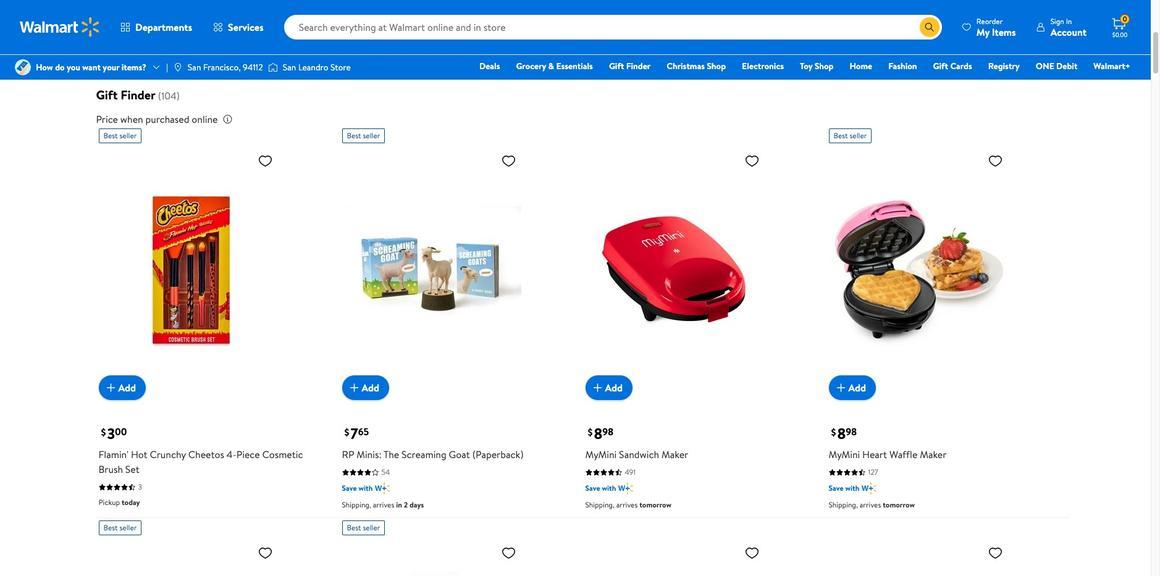 Task type: vqa. For each thing, say whether or not it's contained in the screenshot.
right Finder
yes



Task type: locate. For each thing, give the bounding box(es) containing it.
pet gifts list item
[[183, 2, 239, 32]]

0 horizontal spatial arrives
[[373, 500, 395, 511]]

arrives down 127
[[860, 500, 882, 511]]

gift cards list item
[[647, 2, 709, 32]]

grocery & essentials link
[[511, 59, 599, 73]]

mymini left sandwich
[[586, 448, 617, 462]]

4 add button from the left
[[829, 376, 877, 401]]

2 gifts from the left
[[277, 11, 293, 23]]

3 up flamin'
[[107, 424, 115, 445]]

add for 7
[[362, 381, 380, 395]]

price
[[96, 113, 118, 126]]

add
[[118, 381, 136, 395], [362, 381, 380, 395], [606, 381, 623, 395], [849, 381, 867, 395]]

all
[[120, 51, 130, 63]]

1 shipping, arrives tomorrow from the left
[[586, 500, 672, 511]]

1 horizontal spatial shipping,
[[586, 500, 615, 511]]

$ down add to cart icon
[[832, 426, 837, 440]]

2 horizontal spatial with
[[846, 484, 860, 494]]

2 shipping, from the left
[[586, 500, 615, 511]]

seller for 8
[[850, 131, 868, 141]]

group
[[126, 0, 1026, 32]]

clear all button up sort by |
[[929, 11, 969, 23]]

& right grocery in the top left of the page
[[549, 60, 555, 72]]

$0.00
[[1113, 30, 1128, 39]]

sign in to add to favorites list, mymini dipping pot food warmer, red (5.9" x 5.9", 2.4lb) image
[[258, 546, 273, 561]]

my
[[977, 25, 990, 39]]

1 horizontal spatial arrives
[[617, 500, 638, 511]]

gifts right pet at the left top of page
[[210, 11, 227, 23]]

3 with from the left
[[846, 484, 860, 494]]

1 $ from the left
[[101, 426, 106, 440]]

 image for san
[[173, 62, 183, 72]]

gift for gift finder (104)
[[96, 87, 118, 103]]

0
[[1123, 14, 1128, 24]]

2 98 from the left
[[846, 426, 858, 439]]

all left reorder
[[956, 11, 964, 23]]

$ up mymini sandwich maker
[[588, 426, 593, 440]]

add for 8
[[849, 381, 867, 395]]

gift left by
[[934, 60, 949, 72]]

| right (1) in the left of the page
[[166, 61, 168, 74]]

save for rp minis: the screaming goat (paperback)
[[342, 484, 357, 494]]

all inside list item
[[956, 11, 964, 23]]

0 horizontal spatial &
[[344, 11, 350, 23]]

with up shipping, arrives in 2 days
[[359, 484, 373, 494]]

4 $ from the left
[[832, 426, 837, 440]]

98 up mymini sandwich maker
[[603, 426, 614, 439]]

$ inside $ 7 65
[[345, 426, 350, 440]]

2 save with from the left
[[586, 484, 617, 494]]

finder
[[627, 60, 651, 72], [121, 87, 156, 103]]

2 $ from the left
[[345, 426, 350, 440]]

gift inside gift cards link
[[934, 60, 949, 72]]

8 for mymini sandwich maker
[[594, 424, 603, 445]]

save with for sandwich
[[586, 484, 617, 494]]

grocery & essentials
[[516, 60, 593, 72]]

save down "mymini heart waffle maker"
[[829, 484, 844, 494]]

add to cart image for 7
[[347, 381, 362, 396]]

0 $0.00
[[1113, 14, 1128, 39]]

3 up "today"
[[138, 482, 142, 493]]

$ left 00
[[101, 426, 106, 440]]

1 add to cart image from the left
[[104, 381, 118, 396]]

all inside button
[[538, 51, 547, 63]]

san francisco, 94112
[[188, 61, 263, 74]]

3 save from the left
[[829, 484, 844, 494]]

white elephant gifts button
[[716, 4, 826, 29]]

2 with from the left
[[602, 484, 617, 494]]

3 arrives from the left
[[860, 500, 882, 511]]

1 shipping, from the left
[[342, 500, 371, 511]]

(paperback)
[[473, 448, 524, 462]]

1 horizontal spatial 98
[[846, 426, 858, 439]]

one debit
[[1037, 60, 1078, 72]]

sports, outdoors & fitness button
[[523, 4, 640, 29]]

san left in-
[[188, 61, 201, 74]]

0 horizontal spatial |
[[166, 61, 168, 74]]

2 8 from the left
[[838, 424, 846, 445]]

debit
[[1057, 60, 1078, 72]]

2 add to cart image from the left
[[347, 381, 362, 396]]

grocery
[[516, 60, 547, 72]]

sign in to add to favorites list, mymini sandwich maker image
[[745, 153, 760, 169]]

with down "mymini heart waffle maker"
[[846, 484, 860, 494]]

0 vertical spatial 3
[[107, 424, 115, 445]]

1 horizontal spatial with
[[602, 484, 617, 494]]

2 walmart plus image from the left
[[863, 483, 877, 495]]

1 horizontal spatial clear all button
[[929, 11, 969, 23]]

2 mymini from the left
[[829, 448, 861, 462]]

items
[[993, 25, 1017, 39]]

you
[[67, 61, 80, 74]]

2 horizontal spatial save with
[[829, 484, 860, 494]]

gift inside gift finder link
[[609, 60, 625, 72]]

gift up price
[[96, 87, 118, 103]]

home link
[[845, 59, 879, 73]]

with left walmart plus icon
[[602, 484, 617, 494]]

video games
[[455, 11, 503, 23]]

sports,
[[533, 11, 559, 23]]

arrives down walmart plus icon
[[617, 500, 638, 511]]

0 horizontal spatial save with
[[342, 484, 373, 494]]

1 $ 8 98 from the left
[[588, 424, 614, 445]]

gifts for auto gifts
[[277, 11, 293, 23]]

video games list item
[[443, 2, 516, 32]]

rp minis: the screaming goat (paperback) image
[[342, 148, 521, 391]]

| right by
[[968, 50, 970, 64]]

1 horizontal spatial clear
[[934, 11, 954, 23]]

gift down 'walmart site-wide' "search box"
[[609, 60, 625, 72]]

in-store
[[206, 51, 236, 63]]

 image left how
[[15, 59, 31, 75]]

98 up "mymini heart waffle maker"
[[846, 426, 858, 439]]

set
[[125, 463, 140, 477]]

1 horizontal spatial |
[[968, 50, 970, 64]]

0 horizontal spatial maker
[[662, 448, 689, 462]]

add button
[[99, 376, 146, 401], [342, 376, 390, 401], [586, 376, 633, 401], [829, 376, 877, 401]]

shop for christmas shop
[[707, 60, 726, 72]]

1 98 from the left
[[603, 426, 614, 439]]

2 horizontal spatial arrives
[[860, 500, 882, 511]]

finder for gift finder
[[627, 60, 651, 72]]

auto gifts
[[256, 11, 293, 23]]

2 horizontal spatial &
[[597, 11, 603, 23]]

walmart plus image
[[375, 483, 390, 495], [863, 483, 877, 495]]

save with
[[342, 484, 373, 494], [586, 484, 617, 494], [829, 484, 860, 494]]

gift left cards
[[659, 11, 674, 23]]

shipping, arrives tomorrow for sandwich
[[586, 500, 672, 511]]

$ inside $ 3 00
[[101, 426, 106, 440]]

1 vertical spatial 3
[[138, 482, 142, 493]]

0 horizontal spatial tomorrow
[[640, 500, 672, 511]]

store
[[331, 61, 351, 74]]

3 add to cart image from the left
[[591, 381, 606, 396]]

save with left walmart plus icon
[[586, 484, 617, 494]]

items?
[[122, 61, 147, 74]]

best
[[104, 131, 118, 141], [347, 131, 361, 141], [834, 131, 849, 141], [104, 523, 118, 534], [347, 523, 361, 534]]

0 horizontal spatial walmart plus image
[[375, 483, 390, 495]]

mymini for mymini sandwich maker
[[586, 448, 617, 462]]

gifts inside 'pet gifts' button
[[210, 11, 227, 23]]

2 arrives from the left
[[617, 500, 638, 511]]

tomorrow down sandwich
[[640, 500, 672, 511]]

0 vertical spatial clear all
[[934, 11, 964, 23]]

waffle
[[890, 448, 918, 462]]

clear all right deals
[[516, 51, 547, 63]]

save down rp
[[342, 484, 357, 494]]

sports, outdoors & fitness
[[533, 11, 630, 23]]

3 gifts from the left
[[785, 11, 801, 23]]

0 horizontal spatial clear
[[516, 51, 536, 63]]

home
[[850, 60, 873, 72]]

the perfect man hot cocoa bomb and mug set, 2.1 oz image
[[342, 541, 521, 577]]

2 maker from the left
[[921, 448, 947, 462]]

0 horizontal spatial shipping, arrives tomorrow
[[586, 500, 672, 511]]

2 shipping, arrives tomorrow from the left
[[829, 500, 915, 511]]

today
[[122, 498, 140, 508]]

add button for 3
[[99, 376, 146, 401]]

0 horizontal spatial 8
[[594, 424, 603, 445]]

gifts left search icon
[[895, 11, 912, 23]]

1 horizontal spatial all
[[956, 11, 964, 23]]

1 horizontal spatial  image
[[173, 62, 183, 72]]

65
[[358, 426, 369, 439]]

gifts right auto
[[277, 11, 293, 23]]

clear right deals
[[516, 51, 536, 63]]

1 vertical spatial clear all
[[516, 51, 547, 63]]

1 horizontal spatial shop
[[815, 60, 834, 72]]

mymini left heart
[[829, 448, 861, 462]]

with
[[359, 484, 373, 494], [602, 484, 617, 494], [846, 484, 860, 494]]

finder up when
[[121, 87, 156, 103]]

maker right waffle
[[921, 448, 947, 462]]

sign in to add to favorites list, the perfect man hot cocoa bomb and mug set, 2.1 oz image
[[502, 546, 516, 561]]

2 tomorrow from the left
[[883, 500, 915, 511]]

tools & home improvement
[[323, 11, 426, 23]]

1 add from the left
[[118, 381, 136, 395]]

gift inside gift cards button
[[659, 11, 674, 23]]

0 horizontal spatial with
[[359, 484, 373, 494]]

all for 'clear all' button in the sort and filter section element
[[538, 51, 547, 63]]

cosmetic
[[262, 448, 303, 462]]

clear all button right deals
[[511, 47, 551, 67]]

0 horizontal spatial mymini
[[586, 448, 617, 462]]

0 horizontal spatial add to cart image
[[104, 381, 118, 396]]

gift finder
[[609, 60, 651, 72]]

shop
[[707, 60, 726, 72], [815, 60, 834, 72]]

1 shop from the left
[[707, 60, 726, 72]]

best for 3
[[104, 131, 118, 141]]

maker
[[662, 448, 689, 462], [921, 448, 947, 462]]

 image
[[268, 61, 278, 74]]

clear up sort
[[934, 11, 954, 23]]

& right tools
[[344, 11, 350, 23]]

1 horizontal spatial san
[[283, 61, 296, 74]]

add button for 8
[[829, 376, 877, 401]]

4 gifts from the left
[[895, 11, 912, 23]]

shipping,
[[342, 500, 371, 511], [586, 500, 615, 511], [829, 500, 859, 511]]

arrives left in
[[373, 500, 395, 511]]

1 arrives from the left
[[373, 500, 395, 511]]

gifts inside the auto gifts 'button'
[[277, 11, 293, 23]]

0 horizontal spatial 98
[[603, 426, 614, 439]]

save with down "mymini heart waffle maker"
[[829, 484, 860, 494]]

2 horizontal spatial add to cart image
[[591, 381, 606, 396]]

clear
[[934, 11, 954, 23], [516, 51, 536, 63]]

save with up shipping, arrives in 2 days
[[342, 484, 373, 494]]

in-store button
[[183, 47, 249, 67]]

shop right christmas
[[707, 60, 726, 72]]

0 vertical spatial all
[[956, 11, 964, 23]]

walmart plus image up shipping, arrives in 2 days
[[375, 483, 390, 495]]

maker right sandwich
[[662, 448, 689, 462]]

walmart plus image down 127
[[863, 483, 877, 495]]

tomorrow
[[640, 500, 672, 511], [883, 500, 915, 511]]

0 horizontal spatial shop
[[707, 60, 726, 72]]

clear all
[[934, 11, 964, 23], [516, 51, 547, 63]]

save left walmart plus icon
[[586, 484, 601, 494]]

seller for 7
[[363, 131, 380, 141]]

2 san from the left
[[283, 61, 296, 74]]

3 add button from the left
[[586, 376, 633, 401]]

gift for gift finder
[[609, 60, 625, 72]]

shop right toy
[[815, 60, 834, 72]]

 image right (1) in the left of the page
[[173, 62, 183, 72]]

add for 3
[[118, 381, 136, 395]]

tomorrow down waffle
[[883, 500, 915, 511]]

clear all list item
[[929, 2, 969, 32]]

1 save from the left
[[342, 484, 357, 494]]

1 vertical spatial clear
[[516, 51, 536, 63]]

sort by |
[[931, 50, 970, 64]]

shipping, for rp minis: the screaming goat (paperback)
[[342, 500, 371, 511]]

walmart+ link
[[1089, 59, 1137, 73]]

& left fitness
[[597, 11, 603, 23]]

0 horizontal spatial  image
[[15, 59, 31, 75]]

127
[[869, 467, 879, 478]]

1 vertical spatial clear all button
[[511, 47, 551, 67]]

1 horizontal spatial 3
[[138, 482, 142, 493]]

clear all up sort by |
[[934, 11, 964, 23]]

toy shop
[[801, 60, 834, 72]]

$ 8 98 up mymini sandwich maker
[[588, 424, 614, 445]]

0 vertical spatial clear
[[934, 11, 954, 23]]

seller
[[120, 131, 137, 141], [363, 131, 380, 141], [850, 131, 868, 141], [120, 523, 137, 534], [363, 523, 380, 534]]

$ 8 98
[[588, 424, 614, 445], [832, 424, 858, 445]]

0 horizontal spatial shipping,
[[342, 500, 371, 511]]

price when purchased online
[[96, 113, 218, 126]]

deals link
[[474, 59, 506, 73]]

2 add button from the left
[[342, 376, 390, 401]]

add to cart image
[[104, 381, 118, 396], [347, 381, 362, 396], [591, 381, 606, 396]]

tools & home improvement button
[[313, 4, 435, 29]]

want
[[82, 61, 101, 74]]

2 shop from the left
[[815, 60, 834, 72]]

1 san from the left
[[188, 61, 201, 74]]

 image
[[15, 59, 31, 75], [173, 62, 183, 72]]

rp minis: the screaming goat (paperback)
[[342, 448, 524, 462]]

personalized gifts button
[[836, 4, 921, 29]]

mymini sandwich maker
[[586, 448, 689, 462]]

8 down add to cart icon
[[838, 424, 846, 445]]

add button for 7
[[342, 376, 390, 401]]

1 horizontal spatial shipping, arrives tomorrow
[[829, 500, 915, 511]]

gifts for personalized gifts
[[895, 11, 912, 23]]

1 horizontal spatial walmart plus image
[[863, 483, 877, 495]]

all left the essentials
[[538, 51, 547, 63]]

san left leandro
[[283, 61, 296, 74]]

sign in to add to favorites list, mymini heart waffle maker image
[[989, 153, 1004, 169]]

san leandro store
[[283, 61, 351, 74]]

1 tomorrow from the left
[[640, 500, 672, 511]]

0 vertical spatial finder
[[627, 60, 651, 72]]

shipping, arrives tomorrow down 127
[[829, 500, 915, 511]]

1 walmart plus image from the left
[[375, 483, 390, 495]]

1 horizontal spatial mymini
[[829, 448, 861, 462]]

$ left 7
[[345, 426, 350, 440]]

0 horizontal spatial finder
[[121, 87, 156, 103]]

1 horizontal spatial tomorrow
[[883, 500, 915, 511]]

1 horizontal spatial clear all
[[934, 11, 964, 23]]

 image for how
[[15, 59, 31, 75]]

walmart+
[[1094, 60, 1131, 72]]

gifts inside personalized gifts "button"
[[895, 11, 912, 23]]

$ 8 98 for mymini sandwich maker
[[588, 424, 614, 445]]

mbg brybelly 3-in-1 mini checkers rug + classic & mega tic tac toe - portable, compact 12" x 12" reversible checkerboard rug - travel, parties, games on the go, & family game night board game image
[[829, 541, 1009, 577]]

2 save from the left
[[586, 484, 601, 494]]

1 horizontal spatial add to cart image
[[347, 381, 362, 396]]

2 horizontal spatial shipping,
[[829, 500, 859, 511]]

1 add button from the left
[[99, 376, 146, 401]]

all
[[956, 11, 964, 23], [538, 51, 547, 63]]

8 up mymini sandwich maker
[[594, 424, 603, 445]]

1 horizontal spatial 8
[[838, 424, 846, 445]]

0 horizontal spatial clear all button
[[511, 47, 551, 67]]

san
[[188, 61, 201, 74], [283, 61, 296, 74]]

1 horizontal spatial &
[[549, 60, 555, 72]]

shipping, arrives tomorrow down walmart plus icon
[[586, 500, 672, 511]]

1 horizontal spatial save
[[586, 484, 601, 494]]

group containing pet gifts
[[126, 0, 1026, 32]]

0 vertical spatial clear all button
[[929, 11, 969, 23]]

arrives
[[373, 500, 395, 511], [617, 500, 638, 511], [860, 500, 882, 511]]

1 horizontal spatial $ 8 98
[[832, 424, 858, 445]]

gifts right "elephant"
[[785, 11, 801, 23]]

walmart plus image
[[619, 483, 634, 495]]

clear inside sort and filter section element
[[516, 51, 536, 63]]

1 with from the left
[[359, 484, 373, 494]]

video games button
[[445, 4, 513, 29]]

deals
[[480, 60, 500, 72]]

walmart plus image for 7
[[375, 483, 390, 495]]

$ 8 98 down add to cart icon
[[832, 424, 858, 445]]

4 add from the left
[[849, 381, 867, 395]]

3 shipping, from the left
[[829, 500, 859, 511]]

0 horizontal spatial all
[[538, 51, 547, 63]]

sign in to add to favorites list, flamin' hot crunchy cheetos 4-piece cosmetic brush set image
[[258, 153, 273, 169]]

finder down the search 'search field'
[[627, 60, 651, 72]]

1 horizontal spatial finder
[[627, 60, 651, 72]]

1 mymini from the left
[[586, 448, 617, 462]]

1 gifts from the left
[[210, 11, 227, 23]]

0 horizontal spatial save
[[342, 484, 357, 494]]

$ 3 00
[[101, 424, 127, 445]]

0 horizontal spatial $ 8 98
[[588, 424, 614, 445]]

account
[[1051, 25, 1087, 39]]

1 horizontal spatial maker
[[921, 448, 947, 462]]

2 $ 8 98 from the left
[[832, 424, 858, 445]]

1 8 from the left
[[594, 424, 603, 445]]

francisco,
[[203, 61, 241, 74]]

1 vertical spatial finder
[[121, 87, 156, 103]]

tomorrow for maker
[[640, 500, 672, 511]]

your
[[103, 61, 120, 74]]

gifts
[[210, 11, 227, 23], [277, 11, 293, 23], [785, 11, 801, 23], [895, 11, 912, 23]]

toy
[[801, 60, 813, 72]]

3 save with from the left
[[829, 484, 860, 494]]

2 add from the left
[[362, 381, 380, 395]]

goat
[[449, 448, 470, 462]]

shipping, arrives in 2 days
[[342, 500, 424, 511]]

0 horizontal spatial clear all
[[516, 51, 547, 63]]

fashion
[[889, 60, 918, 72]]

2 horizontal spatial save
[[829, 484, 844, 494]]

3 $ from the left
[[588, 426, 593, 440]]

$ 8 98 for mymini heart waffle maker
[[832, 424, 858, 445]]

0 horizontal spatial san
[[188, 61, 201, 74]]

&
[[344, 11, 350, 23], [597, 11, 603, 23], [549, 60, 555, 72]]

1 vertical spatial all
[[538, 51, 547, 63]]

1 save with from the left
[[342, 484, 373, 494]]

shipping, for mymini heart waffle maker
[[829, 500, 859, 511]]

1 horizontal spatial save with
[[586, 484, 617, 494]]

$ for flamin' hot crunchy cheetos 4-piece cosmetic brush set
[[101, 426, 106, 440]]



Task type: describe. For each thing, give the bounding box(es) containing it.
sports, outdoors & fitness list item
[[520, 2, 642, 32]]

54
[[382, 467, 390, 478]]

(1)
[[156, 51, 164, 63]]

purchased
[[146, 113, 189, 126]]

with for heart
[[846, 484, 860, 494]]

walmart image
[[20, 17, 100, 37]]

best for 8
[[834, 131, 849, 141]]

christmas shop link
[[662, 59, 732, 73]]

fashion link
[[883, 59, 923, 73]]

gift for gift cards
[[659, 11, 674, 23]]

save with for minis:
[[342, 484, 373, 494]]

98 for sandwich
[[603, 426, 614, 439]]

flamin' hot crunchy cheetos 4-piece cosmetic brush set image
[[99, 148, 278, 391]]

shop for toy shop
[[815, 60, 834, 72]]

best seller for 8
[[834, 131, 868, 141]]

Search search field
[[284, 15, 943, 40]]

tools & home improvement list item
[[311, 2, 438, 32]]

mymini for mymini heart waffle maker
[[829, 448, 861, 462]]

mymini dipping pot food warmer, red (5.9" x 5.9", 2.4lb) image
[[99, 541, 278, 577]]

registry link
[[983, 59, 1026, 73]]

0 horizontal spatial 3
[[107, 424, 115, 445]]

leandro
[[298, 61, 329, 74]]

by
[[952, 50, 963, 64]]

pickup
[[99, 498, 120, 508]]

gift for gift cards
[[934, 60, 949, 72]]

clear all button inside sort and filter section element
[[511, 47, 551, 67]]

sign in to add to favorites list, mbg brybelly 3-in-1 mini checkers rug + classic & mega tic tac toe - portable, compact 12" x 12" reversible checkerboard rug - travel, parties, games on the go, & family game night board game image
[[989, 546, 1004, 561]]

gift cards link
[[928, 59, 978, 73]]

with for minis:
[[359, 484, 373, 494]]

personalized gifts list item
[[834, 2, 924, 32]]

& for essentials
[[549, 60, 555, 72]]

clear all inside list item
[[934, 11, 964, 23]]

online
[[192, 113, 218, 126]]

$ 7 65
[[345, 424, 369, 445]]

days
[[410, 500, 424, 511]]

san for san francisco, 94112
[[188, 61, 201, 74]]

98 for heart
[[846, 426, 858, 439]]

crunchy
[[150, 448, 186, 462]]

00
[[115, 426, 127, 439]]

when
[[120, 113, 143, 126]]

all for the right 'clear all' button
[[956, 11, 964, 23]]

cards
[[951, 60, 973, 72]]

fitness
[[605, 11, 630, 23]]

pickup today
[[99, 498, 140, 508]]

sign in to add to favorites list, elf x makeup revolution micellar cleansing water image
[[745, 546, 760, 561]]

& for home
[[344, 11, 350, 23]]

finder for gift finder (104)
[[121, 87, 156, 103]]

departments
[[135, 20, 192, 34]]

all filters (1) button
[[96, 47, 178, 67]]

| inside sort and filter section element
[[968, 50, 970, 64]]

white elephant gifts list item
[[713, 2, 829, 32]]

$ for rp minis: the screaming goat (paperback)
[[345, 426, 350, 440]]

mymini sandwich maker image
[[586, 148, 765, 391]]

mymini heart waffle maker image
[[829, 148, 1009, 391]]

8 for mymini heart waffle maker
[[838, 424, 846, 445]]

store
[[216, 51, 236, 63]]

in
[[1067, 16, 1073, 26]]

save for mymini sandwich maker
[[586, 484, 601, 494]]

one
[[1037, 60, 1055, 72]]

cheetos
[[188, 448, 224, 462]]

sign in to add to favorites list, rp minis: the screaming goat (paperback) image
[[502, 153, 516, 169]]

4-
[[227, 448, 237, 462]]

the
[[384, 448, 399, 462]]

best seller for 7
[[347, 131, 380, 141]]

pet gifts button
[[185, 4, 237, 29]]

save for mymini heart waffle maker
[[829, 484, 844, 494]]

gift finder (104)
[[96, 87, 180, 103]]

flamin'
[[99, 448, 129, 462]]

one debit link
[[1031, 59, 1084, 73]]

improvement
[[375, 11, 426, 23]]

personalized
[[846, 11, 893, 23]]

flamin' hot crunchy cheetos 4-piece cosmetic brush set
[[99, 448, 303, 477]]

$ for mymini sandwich maker
[[588, 426, 593, 440]]

auto gifts button
[[246, 4, 303, 29]]

shipping, arrives tomorrow for heart
[[829, 500, 915, 511]]

how
[[36, 61, 53, 74]]

tomorrow for waffle
[[883, 500, 915, 511]]

electronics link
[[737, 59, 790, 73]]

filters
[[131, 51, 153, 63]]

(104)
[[158, 89, 180, 103]]

best seller for 3
[[104, 131, 137, 141]]

gift cards
[[659, 11, 696, 23]]

shipping, for mymini sandwich maker
[[586, 500, 615, 511]]

auto gifts list item
[[244, 2, 306, 32]]

hot
[[131, 448, 148, 462]]

with for sandwich
[[602, 484, 617, 494]]

departments button
[[110, 12, 203, 42]]

mymini heart waffle maker
[[829, 448, 947, 462]]

2
[[404, 500, 408, 511]]

elf x makeup revolution micellar cleansing water image
[[586, 541, 765, 577]]

gift finder link
[[604, 59, 657, 73]]

all filters (1)
[[120, 51, 164, 63]]

tools
[[323, 11, 342, 23]]

services button
[[203, 12, 274, 42]]

gifts for pet gifts
[[210, 11, 227, 23]]

pet gifts
[[195, 11, 227, 23]]

clear inside list item
[[934, 11, 954, 23]]

sign
[[1051, 16, 1065, 26]]

Walmart Site-Wide search field
[[284, 15, 943, 40]]

search icon image
[[925, 22, 935, 32]]

gift cards
[[934, 60, 973, 72]]

94112
[[243, 61, 263, 74]]

sort and filter section element
[[81, 37, 1070, 77]]

clear all inside sort and filter section element
[[516, 51, 547, 63]]

1 maker from the left
[[662, 448, 689, 462]]

screaming
[[402, 448, 447, 462]]

add to cart image
[[834, 381, 849, 396]]

arrives for sandwich
[[617, 500, 638, 511]]

christmas shop
[[667, 60, 726, 72]]

services
[[228, 20, 264, 34]]

how do you want your items?
[[36, 61, 147, 74]]

3 add from the left
[[606, 381, 623, 395]]

$ for mymini heart waffle maker
[[832, 426, 837, 440]]

games
[[479, 11, 503, 23]]

sort
[[931, 50, 950, 64]]

7
[[351, 424, 358, 445]]

legal information image
[[223, 114, 233, 124]]

arrives for minis:
[[373, 500, 395, 511]]

seller for 3
[[120, 131, 137, 141]]

reorder
[[977, 16, 1003, 26]]

cards
[[676, 11, 696, 23]]

best for 7
[[347, 131, 361, 141]]

in-
[[206, 51, 216, 63]]

gift cards button
[[650, 4, 706, 29]]

sign in account
[[1051, 16, 1087, 39]]

save with for heart
[[829, 484, 860, 494]]

san for san leandro store
[[283, 61, 296, 74]]

christmas
[[667, 60, 705, 72]]

add to cart image for 3
[[104, 381, 118, 396]]

arrives for heart
[[860, 500, 882, 511]]

registry
[[989, 60, 1020, 72]]

piece
[[237, 448, 260, 462]]

home
[[352, 11, 373, 23]]

gifts inside white elephant gifts button
[[785, 11, 801, 23]]

do
[[55, 61, 65, 74]]

walmart plus image for 8
[[863, 483, 877, 495]]

outdoors
[[561, 11, 595, 23]]



